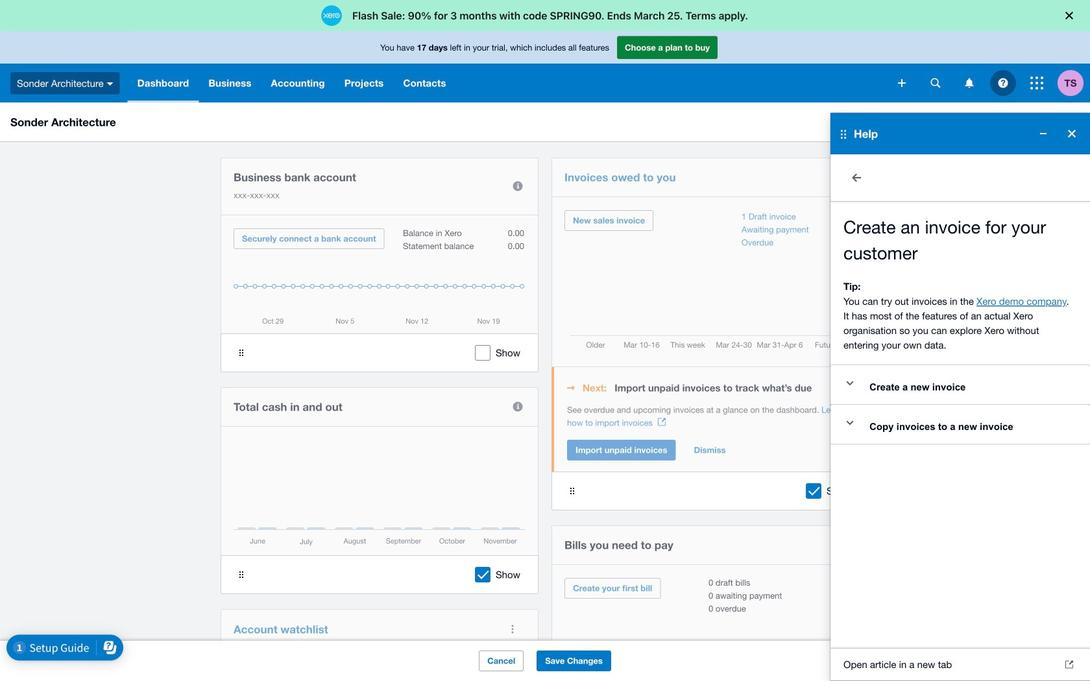 Task type: vqa. For each thing, say whether or not it's contained in the screenshot.
The 'Willow'
no



Task type: locate. For each thing, give the bounding box(es) containing it.
1 vertical spatial toggle image
[[837, 410, 863, 436]]

2 toggle image from the top
[[837, 410, 863, 436]]

toggle image
[[837, 371, 863, 397], [837, 410, 863, 436]]

group
[[831, 113, 1090, 681]]

1 svg image from the left
[[931, 78, 941, 88]]

help menu search results element
[[831, 154, 1090, 681]]

panel body document
[[567, 404, 857, 430]]

0 horizontal spatial svg image
[[931, 78, 941, 88]]

banner
[[0, 31, 1090, 681]]

close article image
[[844, 165, 870, 191]]

0 vertical spatial toggle image
[[837, 371, 863, 397]]

dialog
[[0, 0, 1090, 31]]

opens in a new tab image
[[658, 418, 666, 426]]

svg image
[[931, 78, 941, 88], [965, 78, 974, 88]]

1 horizontal spatial svg image
[[965, 78, 974, 88]]

collapse help menu image
[[1031, 121, 1057, 147]]

svg image
[[1031, 77, 1044, 90], [999, 78, 1008, 88], [898, 79, 906, 87], [107, 82, 113, 86]]

1 toggle image from the top
[[837, 371, 863, 397]]



Task type: describe. For each thing, give the bounding box(es) containing it.
2 svg image from the left
[[965, 78, 974, 88]]

close help menu image
[[1059, 121, 1085, 147]]



